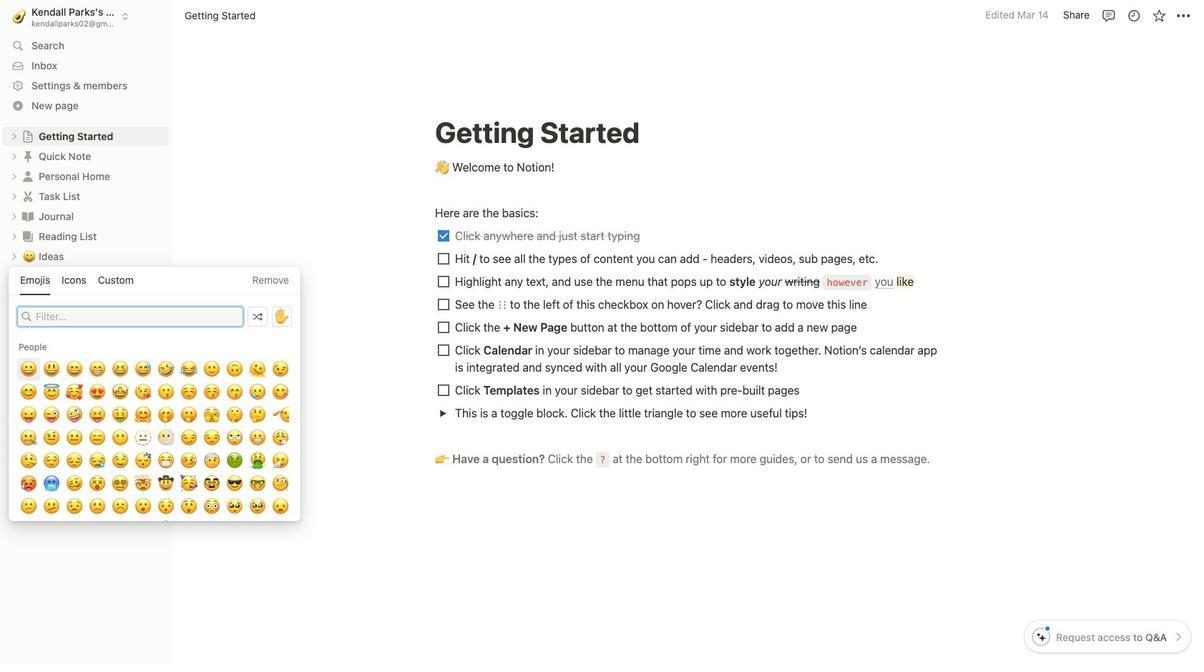 Task type: locate. For each thing, give the bounding box(es) containing it.
🧐 image
[[272, 476, 289, 493]]

😅 image
[[135, 361, 152, 378]]

😒 image
[[203, 430, 220, 447]]

🥑 image
[[12, 7, 26, 25]]

🤢 image
[[226, 453, 243, 470]]

🙄 image
[[226, 430, 243, 447]]

👉 image
[[435, 449, 449, 468]]

🫢 image
[[180, 407, 198, 424]]

🥳 image
[[180, 476, 198, 493]]

😑 image
[[89, 430, 106, 447]]

😛 image
[[20, 407, 37, 424]]

🤪 image
[[66, 407, 83, 424]]

😷 image
[[157, 453, 175, 470]]

🤑 image
[[112, 407, 129, 424]]

🤭 image
[[157, 407, 175, 424]]

😌 image
[[43, 453, 60, 470]]

🙂 image
[[203, 361, 220, 378]]

updates image
[[1127, 8, 1141, 23]]

🙁 image
[[89, 499, 106, 516]]

😟 image
[[66, 499, 83, 516]]

😜 image
[[43, 407, 60, 424]]

😯 image
[[157, 499, 175, 516]]

🤕 image
[[203, 453, 220, 470]]

👋 image
[[435, 157, 449, 176]]

Filter… text field
[[36, 310, 239, 324]]

🤔 image
[[249, 407, 266, 424]]

😚 image
[[203, 384, 220, 401]]

😕 image
[[20, 499, 37, 516]]

🤒 image
[[180, 453, 198, 470]]

😵 image
[[89, 476, 106, 493]]

🤗 image
[[135, 407, 152, 424]]

☺️ image
[[180, 384, 198, 401]]

comments image
[[1102, 8, 1116, 23]]

😵‍💫 image
[[112, 476, 129, 493]]

🥹 image
[[249, 499, 266, 516]]

😬 image
[[249, 430, 266, 447]]

🥲 image
[[249, 384, 266, 401]]

😉 image
[[272, 361, 289, 378]]

😝 image
[[89, 407, 106, 424]]

😶 image
[[112, 430, 129, 447]]

🥰 image
[[66, 384, 83, 401]]

🥸 image
[[203, 476, 220, 493]]

🤣 image
[[157, 361, 175, 378]]

😳 image
[[203, 499, 220, 516]]

😗 image
[[157, 384, 175, 401]]

🤯 image
[[135, 476, 152, 493]]

😄 image
[[66, 361, 83, 378]]



Task type: describe. For each thing, give the bounding box(es) containing it.
🤫 image
[[226, 407, 243, 424]]

🤓 image
[[249, 476, 266, 493]]

🙃 image
[[226, 361, 243, 378]]

😲 image
[[180, 499, 198, 516]]

🤨 image
[[43, 430, 60, 447]]

😙 image
[[226, 384, 243, 401]]

😴 image
[[135, 453, 152, 470]]

🫠 image
[[249, 361, 266, 378]]

🫥 image
[[135, 430, 152, 447]]

🤩 image
[[112, 384, 129, 401]]

🥺 image
[[226, 499, 243, 516]]

😮‍💨 image
[[272, 430, 289, 447]]

😊 image
[[20, 384, 37, 401]]

🥶 image
[[43, 476, 60, 493]]

😪 image
[[89, 453, 106, 470]]

😐 image
[[66, 430, 83, 447]]

🥴 image
[[66, 476, 83, 493]]

😔 image
[[66, 453, 83, 470]]

🥵 image
[[20, 476, 37, 493]]

😦 image
[[272, 499, 289, 516]]

😀 image
[[20, 361, 37, 378]]

😃 image
[[43, 361, 60, 378]]

😏 image
[[180, 430, 198, 447]]

😂 image
[[180, 361, 198, 378]]

😇 image
[[43, 384, 60, 401]]

🤠 image
[[157, 476, 175, 493]]

🤧 image
[[272, 453, 289, 470]]

😍 image
[[89, 384, 106, 401]]

🫡 image
[[272, 407, 289, 424]]

😆 image
[[112, 361, 129, 378]]

🤥 image
[[20, 453, 37, 470]]

🫤 image
[[43, 499, 60, 516]]

🤮 image
[[249, 453, 266, 470]]

🫣 image
[[203, 407, 220, 424]]

🤐 image
[[20, 430, 37, 447]]

😘 image
[[135, 384, 152, 401]]

☹️ image
[[112, 499, 129, 516]]

favorite image
[[1152, 8, 1166, 23]]

😎 image
[[226, 476, 243, 493]]

😋 image
[[272, 384, 289, 401]]

😮 image
[[135, 499, 152, 516]]

😁 image
[[89, 361, 106, 378]]

🤤 image
[[112, 453, 129, 470]]

😶‍🌫️ image
[[157, 430, 175, 447]]



Task type: vqa. For each thing, say whether or not it's contained in the screenshot.
Next Month icon
no



